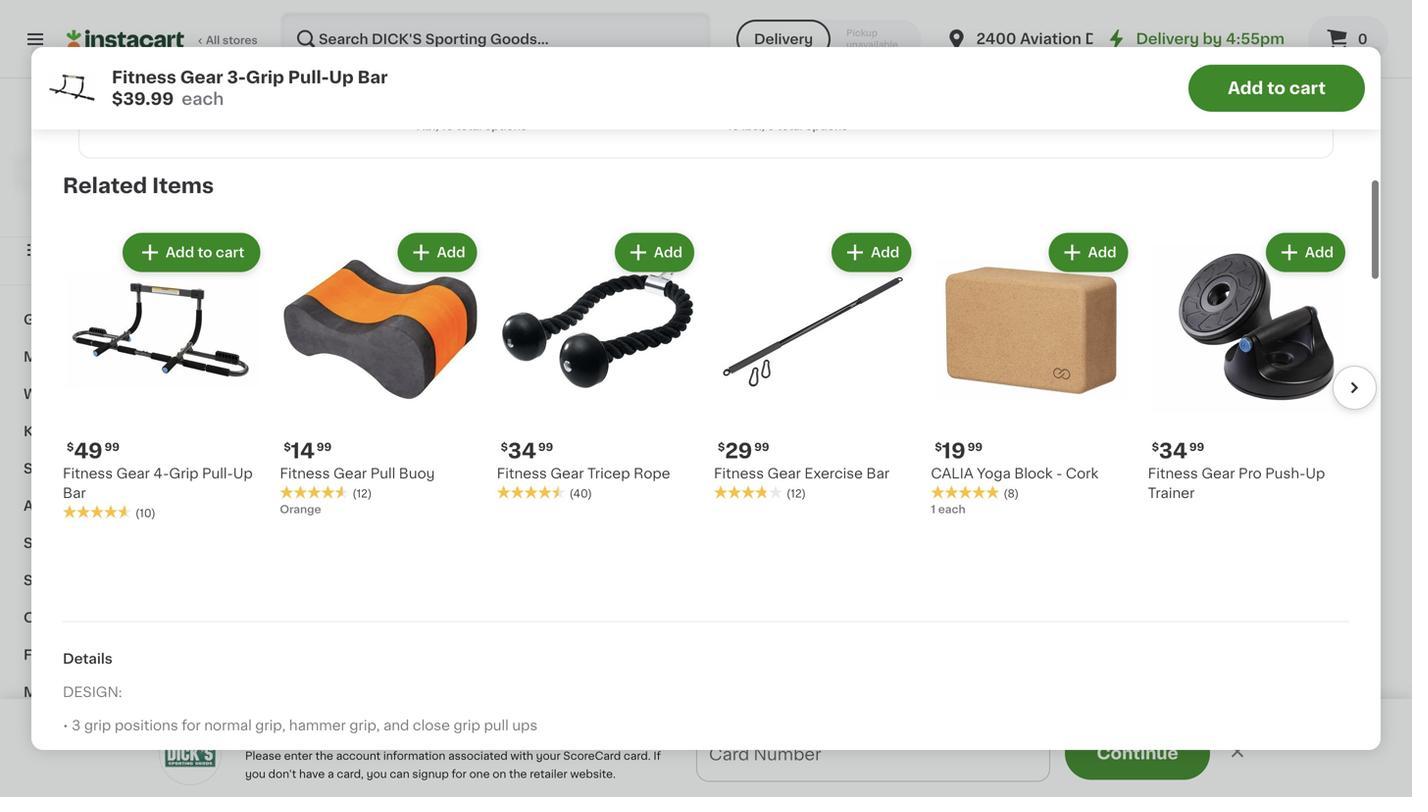 Task type: locate. For each thing, give the bounding box(es) containing it.
• inside get free delivery on next 3 orders • add $10.00 to qualify.
[[829, 754, 835, 770]]

2 (12) from the left
[[353, 488, 372, 499]]

sports gear accessories link
[[12, 562, 238, 599]]

1 women's from the left
[[325, 11, 388, 25]]

bar inside fitness gear 4-grip pull-up bar
[[63, 486, 86, 500]]

side
[[1207, 30, 1237, 44]]

website.
[[570, 769, 616, 780]]

34 up black/white/white,
[[508, 441, 536, 461]]

0 horizontal spatial accessories
[[24, 499, 111, 513]]

grip, up please
[[255, 719, 286, 733]]

• 3 grip positions for normal grip, hammer grip, and close grip pull ups
[[63, 719, 538, 733]]

black, down bottoms
[[1235, 87, 1269, 98]]

1 horizontal spatial grip,
[[350, 719, 380, 733]]

power
[[955, 11, 998, 25]]

1 horizontal spatial 10
[[728, 121, 740, 131]]

total
[[395, 87, 421, 98], [1119, 87, 1145, 98], [1326, 87, 1352, 98], [456, 121, 482, 131], [777, 121, 803, 131], [597, 470, 623, 481]]

black down size
[[777, 50, 815, 64]]

$329.99
[[919, 394, 976, 408]]

12 inside calia women's size 12 sculpt wrapped one piece swimsuit - black
[[796, 11, 810, 25]]

to down guarantee
[[198, 246, 212, 259]]

1 horizontal spatial $ 34 99
[[1152, 441, 1205, 461]]

pure down neck
[[1100, 50, 1131, 64]]

positions
[[115, 719, 178, 733]]

women's for racerback
[[511, 11, 574, 25]]

scorecard up website. at the bottom of page
[[564, 751, 621, 762]]

0 horizontal spatial (16)
[[176, 105, 196, 116]]

product group containing 49
[[63, 229, 264, 521]]

swimsuit inside calia women's open back high neck swimsuit - pure black
[[1024, 50, 1087, 64]]

add to cart button
[[1189, 65, 1366, 112], [124, 235, 258, 270]]

total right 8,
[[1119, 87, 1145, 98]]

delivery down size
[[754, 32, 813, 46]]

women's up the 4:55pm
[[1253, 11, 1316, 25]]

your up account
[[318, 729, 352, 743]]

100%
[[50, 189, 80, 200]]

sports inside sports gear link
[[24, 537, 71, 550]]

grip down $39.99 element
[[765, 413, 795, 427]]

0 horizontal spatial 10
[[442, 121, 454, 131]]

to up $52.49 original price: $69.99 element
[[938, 754, 955, 771]]

$ inside $ 39 99
[[107, 39, 114, 50]]

1 horizontal spatial fitness gear 3-grip pull-up bar
[[659, 413, 795, 447]]

99 inside $ 29 99
[[755, 442, 770, 453]]

fitness up $39.99
[[112, 69, 176, 86]]

2 sculpt from the left
[[842, 30, 886, 44]]

gear inside fitness gear 3-grip pull-up bar $39.99 each
[[180, 69, 223, 86]]

$ 34 99 for fitness gear tricep rope
[[501, 441, 553, 461]]

delivery button
[[737, 20, 831, 59]]

2 swimsuit from the left
[[519, 50, 581, 64]]

1 vertical spatial 12
[[1312, 87, 1323, 98]]

fundamental
[[511, 413, 601, 427]]

0 button
[[1309, 16, 1389, 63]]

swimsuit down shoulder
[[917, 50, 979, 64]]

and
[[384, 719, 409, 733], [337, 753, 362, 766]]

99 down women link
[[105, 442, 120, 453]]

green
[[294, 470, 329, 481]]

gear left 2x6
[[1078, 413, 1111, 427]]

(16) up fitness gear exercise bar at right
[[732, 455, 752, 465]]

women's up one-
[[325, 11, 388, 25]]

add to cart button down bottoms
[[1189, 65, 1366, 112]]

product group containing 29
[[714, 229, 916, 502]]

5 women's from the left
[[1070, 11, 1134, 25]]

black, inside pure black, 1 each, 12 total options
[[1235, 87, 1269, 98]]

0 horizontal spatial 12
[[796, 11, 810, 25]]

account
[[336, 751, 381, 762]]

6 women's from the left
[[1253, 11, 1316, 25]]

0 horizontal spatial fitness & health
[[24, 648, 140, 662]]

$ 34 99 up black/white/white,
[[501, 441, 553, 461]]

fitness up trainer
[[1148, 467, 1199, 481]]

dick's
[[42, 146, 93, 160]]

signup
[[412, 769, 449, 780]]

0 horizontal spatial (12)
[[353, 488, 372, 499]]

$ inside $ 29 99
[[718, 442, 725, 453]]

mat
[[1141, 433, 1167, 447]]

2 vertical spatial to
[[938, 754, 955, 771]]

2 34 from the left
[[1160, 441, 1188, 461]]

49 inside product group
[[74, 441, 103, 461]]

for right "handles"
[[187, 753, 206, 766]]

1 vertical spatial 49
[[882, 781, 897, 792]]

health down lb.,
[[401, 149, 474, 170]]

29 right 8,
[[1102, 87, 1116, 98]]

99 inside $ 39 99
[[144, 39, 159, 50]]

up inside fitness gear 4-grip pull-up bar
[[233, 467, 253, 481]]

for
[[182, 719, 201, 733], [187, 753, 206, 766], [452, 769, 467, 780]]

0 horizontal spatial 34
[[508, 441, 536, 461]]

treatment tracker modal dialog
[[255, 727, 1413, 798]]

1 horizontal spatial each
[[849, 470, 876, 481]]

99 inside $ 15 99
[[764, 39, 779, 50]]

• right sales
[[63, 719, 68, 733]]

0 vertical spatial each
[[182, 91, 224, 107]]

pure down service type group
[[842, 70, 873, 83]]

0 horizontal spatial on
[[493, 769, 507, 780]]

0 vertical spatial rope
[[525, 433, 562, 447]]

black inside calia women's size 12 sculpt wrapped one piece swimsuit - black
[[777, 50, 815, 64]]

item carousel region containing fitness & health
[[294, 140, 1373, 517]]

nike for nike women's color block racerback one piece swimsuit
[[477, 11, 507, 25]]

18,
[[363, 87, 378, 98]]

$ inside $ 4 99
[[419, 39, 426, 50]]

pull-
[[242, 64, 273, 78], [288, 69, 329, 86], [659, 433, 690, 447], [202, 467, 233, 481]]

gear left pull
[[334, 467, 367, 481]]

2 nike from the top
[[477, 413, 507, 427]]

(36) up each,
[[1279, 72, 1302, 82]]

health inside fitness & health link
[[93, 648, 140, 662]]

1 horizontal spatial to
[[938, 754, 955, 771]]

sports gear link
[[12, 525, 238, 562]]

options down delivery by 4:55pm link
[[1147, 87, 1190, 98]]

gear inside fitness gear pro push-up trainer
[[1202, 467, 1236, 481]]

1 down (400)
[[931, 504, 936, 515]]

99 for block
[[968, 442, 983, 453]]

swimsuit down racerback
[[519, 50, 581, 64]]

swimsuit down aviation
[[1024, 50, 1087, 64]]

rope
[[525, 433, 562, 447], [634, 467, 671, 481]]

grip up padded
[[84, 719, 111, 733]]

1 black, from the left
[[1053, 87, 1087, 98]]

0 horizontal spatial exercise
[[805, 467, 863, 481]]

total inside pure black, 1 each, 12 total options
[[1326, 87, 1352, 98]]

1 horizontal spatial 34
[[1160, 441, 1188, 461]]

1 horizontal spatial you
[[367, 769, 387, 780]]

women's for one-
[[325, 11, 388, 25]]

outdoors
[[24, 611, 91, 625]]

fitness down $39.99 element
[[659, 413, 709, 427]]

0 horizontal spatial and
[[337, 753, 362, 766]]

0 horizontal spatial $ 34 99
[[501, 441, 553, 461]]

black
[[370, 50, 408, 64], [777, 50, 815, 64], [1135, 50, 1173, 64], [877, 70, 914, 83], [1024, 470, 1055, 481]]

- left cork
[[1057, 467, 1063, 481]]

design:
[[63, 686, 122, 700]]

(40)
[[570, 488, 592, 499]]

maxfit
[[392, 11, 436, 25]]

0 horizontal spatial dick's sporting goods logo image
[[106, 102, 144, 139]]

you left can
[[367, 769, 387, 780]]

99 inside '$ 19 99'
[[968, 442, 983, 453]]

women's for high
[[1070, 11, 1134, 25]]

2 $ 34 99 from the left
[[1152, 441, 1205, 461]]

on inside treatment tracker modal dialog
[[683, 754, 705, 771]]

fitness down 39
[[103, 64, 153, 78]]

black/white/white, 2 total options
[[477, 470, 623, 497]]

$ for fitness gear pull buoy
[[284, 442, 291, 453]]

$ for fitness gear exercise bar
[[718, 442, 725, 453]]

store
[[114, 169, 142, 180]]

squeeze
[[294, 433, 354, 447]]

women's up dr
[[1070, 11, 1134, 25]]

1 sculpt from the left
[[659, 30, 704, 44]]

pure black, 1 each, 12 total options
[[1207, 87, 1352, 114]]

0 vertical spatial add to cart
[[1228, 80, 1326, 97]]

you
[[245, 769, 266, 780], [367, 769, 387, 780]]

0 horizontal spatial sculpt
[[659, 30, 704, 44]]

$ inside $ 44 99
[[1028, 388, 1035, 399]]

99 for 5
[[764, 39, 779, 50]]

sports up outdoors in the left of the page
[[24, 574, 71, 588]]

2 horizontal spatial each
[[939, 504, 966, 515]]

women's up racerback
[[511, 11, 574, 25]]

99 for tricep
[[538, 442, 553, 453]]

options down black/white/white,
[[477, 486, 519, 497]]

fitness gear 3-grip pull-up bar down $39.99 element
[[659, 413, 795, 447]]

1 horizontal spatial 3-
[[227, 69, 246, 86]]

99 inside $ 14 99
[[317, 442, 332, 453]]

1 horizontal spatial sculpt
[[842, 30, 886, 44]]

piece inside calia women's power sculpt one shoulder one piece swimsuit - pure black
[[874, 50, 913, 64]]

12 right each,
[[1312, 87, 1323, 98]]

theragun elite handheld percussive massage device
[[1207, 413, 1352, 466]]

sculpt down calia
[[659, 30, 704, 44]]

exercise inside fitness gear 2x6 folding exercise mat
[[1079, 433, 1137, 447]]

(12) for 29
[[787, 488, 806, 499]]

women's inside calia women's size 12 sculpt wrapped one piece swimsuit - black
[[697, 11, 760, 25]]

total right 2
[[597, 470, 623, 481]]

can
[[390, 769, 410, 780]]

options
[[1147, 87, 1190, 98], [294, 103, 337, 114], [1207, 103, 1249, 114], [485, 121, 527, 131], [806, 121, 848, 131], [477, 486, 519, 497]]

1 horizontal spatial 12
[[1312, 87, 1323, 98]]

1 horizontal spatial on
[[683, 754, 705, 771]]

99 for 10
[[443, 39, 458, 50]]

2 you from the left
[[367, 769, 387, 780]]

1 vertical spatial health
[[93, 648, 140, 662]]

more for more link
[[24, 686, 60, 699]]

close image
[[1228, 742, 1248, 762]]

99 right 19
[[968, 442, 983, 453]]

(36) up black/white/white, 2 total options
[[549, 455, 572, 465]]

1 horizontal spatial delivery
[[1136, 32, 1200, 46]]

1 vertical spatial 29
[[725, 441, 753, 461]]

1 horizontal spatial (12)
[[787, 488, 806, 499]]

fitness inside fitness gear 2x6 folding exercise mat
[[1024, 413, 1074, 427]]

$79.98 original price: $104.99 element
[[659, 777, 826, 798]]

product group containing 44
[[1024, 210, 1191, 484]]

swimsuit
[[294, 50, 357, 64], [519, 50, 581, 64], [701, 50, 764, 64], [917, 50, 979, 64], [1024, 50, 1087, 64]]

calia inside calia women's power sculpt one shoulder one piece swimsuit - pure black
[[842, 11, 884, 25]]

continue
[[1097, 746, 1179, 762]]

to down calia women's ruched side tie high rise bottoms
[[1268, 80, 1286, 97]]

99 inside $ 4 99
[[443, 39, 458, 50]]

fitness inside fitness gear 4-grip pull-up bar
[[63, 467, 113, 481]]

cork
[[1066, 467, 1099, 481]]

2 vertical spatial for
[[452, 769, 467, 780]]

sports for sports gear accessories
[[24, 574, 71, 588]]

free
[[567, 754, 603, 771]]

1 vertical spatial to
[[198, 246, 212, 259]]

4 swimsuit from the left
[[917, 50, 979, 64]]

bar down "shoes" at left
[[63, 486, 86, 500]]

0 horizontal spatial grip,
[[255, 719, 286, 733]]

sports gear
[[24, 537, 109, 550]]

items
[[152, 176, 214, 196]]

next
[[709, 754, 748, 771]]

fitspine
[[889, 413, 946, 427]]

women's inside calia women's open back high neck swimsuit - pure black
[[1070, 11, 1134, 25]]

1 horizontal spatial high
[[1265, 30, 1297, 44]]

1 horizontal spatial your
[[536, 751, 561, 762]]

$ inside $ 15 99
[[732, 39, 739, 50]]

1 horizontal spatial 49
[[882, 781, 897, 792]]

tyr women's maxfit splice one-piece swimsuit - black & grey
[[294, 11, 459, 64]]

1 vertical spatial each
[[849, 470, 876, 481]]

delivery for delivery by 4:55pm
[[1136, 32, 1200, 46]]

one down color
[[596, 30, 625, 44]]

women's for one
[[888, 11, 951, 25]]

on right one
[[493, 769, 507, 780]]

piece
[[376, 30, 414, 44], [477, 50, 515, 64], [659, 50, 698, 64], [874, 50, 913, 64]]

total right each,
[[1326, 87, 1352, 98]]

(16)
[[176, 105, 196, 116], [732, 455, 752, 465]]

12 right size
[[796, 11, 810, 25]]

$39.99 element
[[659, 385, 826, 411]]

1 horizontal spatial scorecard
[[564, 751, 621, 762]]

everyday store prices link
[[59, 167, 192, 182]]

add to cart inside product group
[[166, 246, 245, 259]]

1 vertical spatial block
[[1015, 467, 1053, 481]]

total inside black/white/white, 2 total options
[[597, 470, 623, 481]]

0 horizontal spatial each
[[182, 91, 224, 107]]

•
[[63, 719, 68, 733], [63, 753, 68, 766], [829, 754, 835, 770]]

$ inside $ 14 99
[[284, 442, 291, 453]]

1 vertical spatial add to cart button
[[124, 235, 258, 270]]

women's inside nike women's color block racerback one piece swimsuit
[[511, 11, 574, 25]]

fitness & health inside item carousel region
[[294, 149, 474, 170]]

0 vertical spatial fitness gear 3-grip pull-up bar
[[103, 64, 292, 97]]

nike inside nike women's color block racerback one piece swimsuit
[[477, 11, 507, 25]]

1 vertical spatial more
[[1060, 757, 1090, 768]]

high right tie
[[1265, 30, 1297, 44]]

2 horizontal spatial grip
[[454, 719, 481, 733]]

0 horizontal spatial you
[[245, 769, 266, 780]]

0 horizontal spatial block
[[477, 30, 515, 44]]

1 horizontal spatial accessories
[[112, 574, 199, 588]]

nike inside nike fundamental speed rope
[[477, 413, 507, 427]]

accessories link
[[12, 488, 238, 525]]

pure inside calia women's power sculpt one shoulder one piece swimsuit - pure black
[[842, 70, 873, 83]]

percussive
[[1277, 433, 1352, 447]]

black, left 8,
[[1053, 87, 1087, 98]]

product group
[[294, 210, 461, 484], [477, 210, 644, 499], [1024, 210, 1191, 484], [1207, 210, 1373, 503], [63, 229, 264, 521], [280, 229, 481, 517], [497, 229, 698, 502], [714, 229, 916, 502], [931, 229, 1133, 517], [1148, 229, 1350, 503], [294, 603, 461, 798], [477, 603, 644, 798], [659, 603, 826, 798], [842, 603, 1008, 798], [1024, 603, 1191, 798], [1207, 603, 1373, 798]]

for left normal
[[182, 719, 201, 733]]

calia right "delivery" button
[[842, 11, 884, 25]]

0 horizontal spatial black,
[[1053, 87, 1087, 98]]

0 horizontal spatial more
[[24, 686, 60, 699]]

1 horizontal spatial fitness & health
[[294, 149, 474, 170]]

$ inside $ 49 99
[[67, 442, 74, 453]]

with
[[284, 729, 315, 743], [511, 751, 534, 762]]

3 women's from the left
[[697, 11, 760, 25]]

1 sports from the top
[[24, 537, 71, 550]]

women's up shoulder
[[888, 11, 951, 25]]

health down outdoors & recreation link
[[93, 648, 140, 662]]

sports up the sports gear accessories
[[24, 537, 71, 550]]

0 horizontal spatial delivery
[[754, 32, 813, 46]]

2 women's from the left
[[511, 11, 574, 25]]

0 horizontal spatial (36)
[[549, 455, 572, 465]]

99 for exercise
[[755, 442, 770, 453]]

3
[[72, 719, 81, 733], [752, 754, 763, 771]]

12 inside pure black, 1 each, 12 total options
[[1312, 87, 1323, 98]]

2 high from the left
[[1265, 30, 1297, 44]]

0 vertical spatial cart
[[1290, 80, 1326, 97]]

1 nike from the top
[[477, 11, 507, 25]]

1 vertical spatial accessories
[[112, 574, 199, 588]]

1 $ 34 99 from the left
[[501, 441, 553, 461]]

pull
[[371, 467, 396, 481]]

1 swimsuit from the left
[[294, 50, 357, 64]]

0 vertical spatial block
[[477, 30, 515, 44]]

swimsuit inside nike women's color block racerback one piece swimsuit
[[519, 50, 581, 64]]

1 vertical spatial (36)
[[549, 455, 572, 465]]

& left 4
[[411, 50, 422, 64]]

5 swimsuit from the left
[[1024, 50, 1087, 64]]

1 vertical spatial add to cart
[[166, 246, 245, 259]]

0 horizontal spatial 3
[[72, 719, 81, 733]]

gear left 2
[[551, 467, 584, 481]]

fitness & health link
[[12, 637, 238, 674]]

scorecard up information
[[355, 729, 433, 743]]

98 button
[[659, 603, 826, 798]]

block right $ 4 99
[[477, 30, 515, 44]]

exercise down 2x6
[[1079, 433, 1137, 447]]

shop link
[[12, 152, 238, 191]]

(12) for 14
[[353, 488, 372, 499]]

one inside calia women's size 12 sculpt wrapped one piece swimsuit - black
[[773, 30, 802, 44]]

0 vertical spatial health
[[401, 149, 474, 170]]

$5.99 element
[[294, 385, 461, 411]]

4 women's from the left
[[888, 11, 951, 25]]

dick's sporting goods logo image
[[106, 102, 144, 139], [159, 723, 222, 786]]

dick's sporting goods
[[42, 146, 208, 160]]

women's inside calia women's ruched side tie high rise bottoms
[[1253, 11, 1316, 25]]

shoulder
[[922, 30, 984, 44]]

bar down $39.99 element
[[713, 433, 737, 447]]

women's inside calia women's power sculpt one shoulder one piece swimsuit - pure black
[[888, 11, 951, 25]]

34 for fitness gear pro push-up trainer
[[1160, 441, 1188, 461]]

• right orders
[[829, 754, 835, 770]]

0 vertical spatial with
[[284, 729, 315, 743]]

calia inside calia women's ruched side tie high rise bottoms
[[1207, 11, 1249, 25]]

grip, up account
[[350, 719, 380, 733]]

99 right 39
[[144, 39, 159, 50]]

item carousel region
[[294, 140, 1373, 517], [35, 221, 1377, 574]]

1 high from the left
[[1062, 30, 1094, 44]]

1 vertical spatial sports
[[24, 574, 71, 588]]

0 horizontal spatial cart
[[216, 246, 245, 259]]

2 sports from the top
[[24, 574, 71, 588]]

0 vertical spatial sports
[[24, 537, 71, 550]]

99 for 3-
[[144, 39, 159, 50]]

black, for -
[[1053, 87, 1087, 98]]

1 horizontal spatial exercise
[[1079, 433, 1137, 447]]

$ for fitness gear 2x6 folding exercise mat
[[1028, 388, 1035, 399]]

1 horizontal spatial block
[[1015, 467, 1053, 481]]

normal
[[204, 719, 252, 733]]

options down bottoms
[[1207, 103, 1249, 114]]

black/grey,
[[294, 87, 360, 98]]

black down open
[[1135, 50, 1173, 64]]

and up card,
[[337, 753, 362, 766]]

calia inside calia women's open back high neck swimsuit - pure black
[[1024, 11, 1067, 25]]

each inside the teeter fitspine x1 inversion table (400) 1 each
[[849, 470, 876, 481]]

calia inside product group
[[931, 467, 974, 481]]

nike for nike fundamental speed rope
[[477, 413, 507, 427]]

delivery for delivery
[[754, 32, 813, 46]]

up
[[273, 64, 292, 78], [329, 69, 354, 86], [690, 433, 710, 447], [233, 467, 253, 481], [1306, 467, 1326, 481]]

2 vertical spatial each
[[939, 504, 966, 515]]

0 horizontal spatial rope
[[525, 433, 562, 447]]

each inside fitness gear 3-grip pull-up bar $39.99 each
[[182, 91, 224, 107]]

1 horizontal spatial 3
[[752, 754, 763, 771]]

1 vertical spatial 3
[[752, 754, 763, 771]]

more inside button
[[1060, 757, 1090, 768]]

high inside calia women's open back high neck swimsuit - pure black
[[1062, 30, 1094, 44]]

1 vertical spatial fitness gear 3-grip pull-up bar
[[659, 413, 795, 447]]

add to cart button down guarantee
[[124, 235, 258, 270]]

0 horizontal spatial add to cart
[[166, 246, 245, 259]]

None search field
[[281, 12, 711, 67]]

3 right next
[[752, 754, 763, 771]]

sculpt right "delivery" button
[[842, 30, 886, 44]]

- down 2400
[[983, 50, 989, 64]]

save
[[245, 729, 280, 743]]

$ 34 99 up trainer
[[1152, 441, 1205, 461]]

fitness down $ 29 99
[[714, 467, 764, 481]]

1 horizontal spatial (36)
[[1279, 72, 1302, 82]]

pull- up black/grey,
[[288, 69, 329, 86]]

0 vertical spatial accessories
[[24, 499, 111, 513]]

99 inside $ 44 99
[[1067, 388, 1082, 399]]

options right lb.,
[[485, 121, 527, 131]]

sports inside sports gear accessories link
[[24, 574, 71, 588]]

you down please
[[245, 769, 266, 780]]

0 horizontal spatial fitness gear 3-grip pull-up bar
[[103, 64, 292, 97]]

gifting
[[24, 313, 73, 327]]

more link
[[12, 674, 238, 711]]

- inside calia women's open back high neck swimsuit - pure black
[[1090, 50, 1096, 64]]

add to cart
[[1228, 80, 1326, 97], [166, 246, 245, 259]]

0 horizontal spatial 49
[[74, 441, 103, 461]]

fitness down 14
[[280, 467, 330, 481]]

- down one-
[[360, 50, 366, 64]]

(400)
[[914, 455, 945, 465]]

(36)
[[1279, 72, 1302, 82], [549, 455, 572, 465]]

3-
[[194, 64, 209, 78], [227, 69, 246, 86], [750, 413, 765, 427]]

hydration link
[[12, 749, 238, 786]]

0 vertical spatial the
[[316, 751, 333, 762]]

3- inside fitness gear 3-grip pull-up bar $39.99 each
[[227, 69, 246, 86]]

• for • 3 grip positions for normal grip, hammer grip, and close grip pull ups
[[63, 719, 68, 733]]

add button
[[379, 216, 455, 252], [562, 216, 638, 252], [1292, 216, 1368, 252], [400, 235, 475, 270], [617, 235, 693, 270], [834, 235, 910, 270], [1051, 235, 1127, 270], [1268, 235, 1344, 270], [379, 609, 455, 644], [562, 609, 638, 644], [744, 609, 820, 644], [927, 609, 1003, 644], [1109, 609, 1185, 644], [1292, 609, 1368, 644]]

gear up outdoors & recreation
[[74, 574, 109, 588]]

$89.99 original price: $114.99 element
[[1024, 777, 1191, 798]]

1 vertical spatial dick's sporting goods logo image
[[159, 723, 222, 786]]

1 10 from the left
[[442, 121, 454, 131]]

3 swimsuit from the left
[[701, 50, 764, 64]]

everyday store prices
[[59, 169, 180, 180]]

calia women's power sculpt one shoulder one piece swimsuit - pure black button
[[842, 0, 1008, 101]]

options right "5"
[[806, 121, 848, 131]]

2 black, from the left
[[1235, 87, 1269, 98]]

on inside save with your scorecard card! please enter the account information associated with your scorecard card. if you don't have a card, you can signup for one on the retailer website.
[[493, 769, 507, 780]]

delivery inside button
[[754, 32, 813, 46]]

women's inside tyr women's maxfit splice one-piece swimsuit - black & grey
[[325, 11, 388, 25]]

1 34 from the left
[[508, 441, 536, 461]]

pull
[[484, 719, 509, 733]]

0 horizontal spatial add to cart button
[[124, 235, 258, 270]]

dick's sporting goods link
[[42, 102, 208, 163]]

99 inside $ 49 99
[[105, 442, 120, 453]]

99 right 14
[[317, 442, 332, 453]]

99 up fitness gear exercise bar at right
[[755, 442, 770, 453]]

3- down the stores
[[227, 69, 246, 86]]

black/white/white,
[[477, 470, 585, 481]]

grip,
[[255, 719, 286, 733], [350, 719, 380, 733]]

4:55pm
[[1226, 32, 1285, 46]]

3- down $39.99 element
[[750, 413, 765, 427]]

teeter fitspine x1 inversion table (400) 1 each
[[842, 413, 964, 481]]

fitness gear pull buoy
[[280, 467, 435, 481]]

on up 98
[[683, 754, 705, 771]]

2 horizontal spatial to
[[1268, 80, 1286, 97]]

1 horizontal spatial add to cart
[[1228, 80, 1326, 97]]

0 horizontal spatial to
[[198, 246, 212, 259]]

3 inside treatment tracker modal dialog
[[752, 754, 763, 771]]

1 (12) from the left
[[787, 488, 806, 499]]

accessories inside sports gear accessories link
[[112, 574, 199, 588]]

$ 29 99
[[718, 441, 770, 461]]

1 vertical spatial nike
[[477, 413, 507, 427]]

to inside treatment tracker modal dialog
[[938, 754, 955, 771]]

piece inside tyr women's maxfit splice one-piece swimsuit - black & grey
[[376, 30, 414, 44]]

$20.00 element
[[477, 385, 644, 411]]

men link
[[12, 338, 238, 376]]

$52.49 original price: $69.99 element
[[842, 777, 1008, 798]]

$39.99
[[112, 91, 174, 107]]



Task type: describe. For each thing, give the bounding box(es) containing it.
contour
[[363, 413, 419, 427]]

0 vertical spatial for
[[182, 719, 201, 733]]

fitness gear pro push-up trainer
[[1148, 467, 1326, 500]]

Card Number text field
[[698, 727, 1050, 781]]

(366)
[[1279, 474, 1309, 485]]

block inside nike women's color block racerback one piece swimsuit
[[477, 30, 515, 44]]

$ for fitness gear 3-grip pull-up bar
[[107, 39, 114, 50]]

instacart logo image
[[67, 27, 184, 51]]

gear down $39.99 element
[[713, 413, 746, 427]]

swimsuit inside calia women's power sculpt one shoulder one piece swimsuit - pure black
[[917, 50, 979, 64]]

kids link
[[12, 413, 238, 450]]

0 horizontal spatial 3-
[[194, 64, 209, 78]]

2 horizontal spatial 3-
[[750, 413, 765, 427]]

- inside calia women's power sculpt one shoulder one piece swimsuit - pure black
[[983, 50, 989, 64]]

299
[[1218, 388, 1259, 408]]

• for • padded handles for improved comfort and grip
[[63, 753, 68, 766]]

orders
[[767, 754, 825, 771]]

gear up $39.99
[[157, 64, 190, 78]]

trainer
[[1148, 486, 1195, 500]]

more for more button
[[1060, 757, 1090, 768]]

sculpt inside calia women's size 12 sculpt wrapped one piece swimsuit - black
[[659, 30, 704, 44]]

one left shoulder
[[890, 30, 919, 44]]

piece inside nike women's color block racerback one piece swimsuit
[[477, 50, 515, 64]]

calia for calia women's ruched side tie high rise bottoms
[[1207, 11, 1249, 25]]

5
[[768, 121, 775, 131]]

satisfaction
[[83, 189, 148, 200]]

pure inside pure black, 1 each, 12 total options
[[1207, 87, 1232, 98]]

• padded handles for improved comfort and grip
[[63, 753, 393, 766]]

0 horizontal spatial the
[[316, 751, 333, 762]]

99 for pull
[[317, 442, 332, 453]]

calia women's open back high neck swimsuit - pure black
[[1024, 11, 1175, 64]]

push-
[[1266, 467, 1306, 481]]

delivery
[[607, 754, 679, 771]]

each inside product group
[[939, 504, 966, 515]]

grey
[[426, 50, 459, 64]]

pure down 2400 aviation dr
[[1024, 87, 1050, 98]]

& down the sports gear accessories
[[94, 611, 106, 625]]

shop
[[55, 165, 92, 179]]

sports for sports gear
[[24, 537, 71, 550]]

calia
[[659, 11, 694, 25]]

fitness inside fitness gear 3-grip pull-up bar $39.99 each
[[112, 69, 176, 86]]

calia women's power sculpt one shoulder one piece swimsuit - pure black
[[842, 11, 998, 83]]

women
[[24, 388, 78, 401]]

pure black, 8, 29 total options
[[1024, 87, 1190, 98]]

$ for fitness gear 4-grip pull-up bar
[[67, 442, 74, 453]]

dick's sporting goods logo image inside dick's sporting goods link
[[106, 102, 144, 139]]

fitness gear 3-grip pull-up bar $39.99 each
[[112, 69, 388, 107]]

gear inside fitness gear 4-grip pull-up bar
[[116, 467, 150, 481]]

0 vertical spatial 29
[[1102, 87, 1116, 98]]

32
[[403, 433, 420, 447]]

accessories inside accessories link
[[24, 499, 111, 513]]

handles
[[129, 753, 183, 766]]

black inside product group
[[1024, 470, 1055, 481]]

1 inside product group
[[931, 504, 936, 515]]

one-
[[340, 30, 376, 44]]

fitness down black/grey, 18, 13 total options
[[294, 149, 374, 170]]

0 vertical spatial (36)
[[1279, 72, 1302, 82]]

$ for 1 lb., 10 total options
[[419, 39, 426, 50]]

add inside treatment tracker modal dialog
[[839, 754, 873, 771]]

rope for tricep
[[634, 467, 671, 481]]

- inside product group
[[1057, 467, 1063, 481]]

total right lb.,
[[456, 121, 482, 131]]

total inside black/grey, 18, 13 total options
[[395, 87, 421, 98]]

$ for fitness gear tricep rope
[[501, 442, 508, 453]]

gear up the sports gear accessories
[[74, 537, 109, 550]]

rise
[[1301, 30, 1331, 44]]

8,
[[1089, 87, 1100, 98]]

to inside product group
[[198, 246, 212, 259]]

gear down $ 29 99
[[768, 467, 801, 481]]

(4)
[[367, 72, 382, 82]]

$399.00
[[1285, 394, 1343, 408]]

folding
[[1024, 433, 1075, 447]]

women's for sculpt
[[697, 11, 760, 25]]

$ for 10 lbs., 5 total options
[[732, 39, 739, 50]]

$ 44 99
[[1028, 388, 1082, 408]]

kids
[[24, 425, 55, 439]]

fsa/hsa
[[1209, 366, 1259, 377]]

handheld
[[1207, 433, 1274, 447]]

- inside calia women's size 12 sculpt wrapped one piece swimsuit - black
[[767, 50, 774, 64]]

cart inside product group
[[216, 246, 245, 259]]

close
[[413, 719, 450, 733]]

99 down more button
[[1066, 781, 1081, 792]]

pull- left $ 29 99
[[659, 433, 690, 447]]

1 you from the left
[[245, 769, 266, 780]]

2400 aviation dr button
[[945, 12, 1104, 67]]

grip down all stores
[[209, 64, 238, 78]]

swimsuit inside calia women's size 12 sculpt wrapped one piece swimsuit - black
[[701, 50, 764, 64]]

$ for fitness gear pro push-up trainer
[[1152, 442, 1160, 453]]

1 horizontal spatial cart
[[1290, 80, 1326, 97]]

fitness down outdoors in the left of the page
[[24, 648, 75, 662]]

2 grip, from the left
[[350, 719, 380, 733]]

for inside save with your scorecard card! please enter the account information associated with your scorecard card. if you don't have a card, you can signup for one on the retailer website.
[[452, 769, 467, 780]]

fitness gear 3-grip pull-up bar inside item carousel region
[[659, 413, 795, 447]]

have
[[299, 769, 325, 780]]

bottle
[[357, 433, 399, 447]]

1 vertical spatial fitness & health
[[24, 648, 140, 662]]

retailer
[[530, 769, 568, 780]]

one inside nike women's color block racerback one piece swimsuit
[[596, 30, 625, 44]]

total right "5"
[[777, 121, 803, 131]]

1 horizontal spatial grip
[[366, 753, 393, 766]]

2 10 from the left
[[728, 121, 740, 131]]

nike fundamental speed rope
[[477, 413, 601, 447]]

options inside pure black, 1 each, 12 total options
[[1207, 103, 1249, 114]]

1 vertical spatial with
[[511, 751, 534, 762]]

lb.,
[[423, 121, 439, 131]]

$ for calia yoga block - cork
[[935, 442, 942, 453]]

calia for calia women's power sculpt one shoulder one piece swimsuit - pure black
[[842, 11, 884, 25]]

black inside calia women's open back high neck swimsuit - pure black
[[1135, 50, 1173, 64]]

related
[[63, 176, 147, 196]]

grip inside fitness gear 3-grip pull-up bar $39.99 each
[[246, 69, 284, 86]]

piece inside calia women's size 12 sculpt wrapped one piece swimsuit - black
[[659, 50, 698, 64]]

nike women's color block racerback one piece swimsuit button
[[477, 0, 644, 101]]

0 horizontal spatial scorecard
[[355, 729, 433, 743]]

men
[[24, 350, 55, 364]]

19
[[942, 441, 966, 461]]

calia for calia women's open back high neck swimsuit - pure black
[[1024, 11, 1067, 25]]

card!
[[436, 729, 474, 743]]

1 left lb.,
[[415, 121, 420, 131]]

10 lbs., 5 total options
[[728, 121, 848, 131]]

1 vertical spatial for
[[187, 753, 206, 766]]

tricep
[[588, 467, 630, 481]]

one right "delivery" button
[[842, 50, 871, 64]]

100% satisfaction guarantee
[[50, 189, 208, 200]]

0
[[1358, 32, 1368, 46]]

pull- inside fitness gear 3-grip pull-up bar $39.99 each
[[288, 69, 329, 86]]

0 horizontal spatial grip
[[84, 719, 111, 733]]

options inside black/grey, 18, 13 total options
[[294, 103, 337, 114]]

wrapped
[[707, 30, 770, 44]]

1 vertical spatial exercise
[[805, 467, 863, 481]]

1 inside pure black, 1 each, 12 total options
[[1272, 87, 1276, 98]]

don't
[[268, 769, 296, 780]]

1 vertical spatial (16)
[[732, 455, 752, 465]]

all stores
[[206, 35, 258, 46]]

99 for 2x6
[[1067, 388, 1082, 399]]

fitness inside fitness gear pro push-up trainer
[[1148, 467, 1199, 481]]

14
[[291, 441, 315, 461]]

calia yoga block - cork
[[931, 467, 1099, 481]]

bar inside fitness gear 3-grip pull-up bar $39.99 each
[[358, 69, 388, 86]]

service type group
[[737, 20, 922, 59]]

a
[[328, 769, 334, 780]]

1 vertical spatial scorecard
[[564, 751, 621, 762]]

device
[[1273, 453, 1320, 466]]

black, for bottoms
[[1235, 87, 1269, 98]]

up inside fitness gear pro push-up trainer
[[1306, 467, 1326, 481]]

34 for fitness gear tricep rope
[[508, 441, 536, 461]]

women link
[[12, 376, 238, 413]]

1 vertical spatial and
[[337, 753, 362, 766]]

4-
[[153, 467, 169, 481]]

$299.00 original price: $399.00 element
[[1207, 385, 1373, 411]]

item carousel region containing 49
[[35, 221, 1377, 574]]

get
[[531, 754, 564, 771]]

0 vertical spatial 3
[[72, 719, 81, 733]]

fitness gear 2x6 folding exercise mat
[[1024, 413, 1167, 447]]

& up design:
[[79, 648, 90, 662]]

39
[[114, 38, 142, 58]]

0 horizontal spatial your
[[318, 729, 352, 743]]

high inside calia women's ruched side tie high rise bottoms
[[1265, 30, 1297, 44]]

women's for tie
[[1253, 11, 1316, 25]]

1 each
[[931, 504, 966, 515]]

buoy
[[399, 467, 435, 481]]

00
[[1261, 388, 1277, 399]]

swimsuit inside tyr women's maxfit splice one-piece swimsuit - black & grey
[[294, 50, 357, 64]]

0 vertical spatial add to cart button
[[1189, 65, 1366, 112]]

1 grip, from the left
[[255, 719, 286, 733]]

product group containing 14
[[280, 229, 481, 517]]

orange
[[280, 504, 321, 515]]

1 vertical spatial the
[[509, 769, 527, 780]]

1 horizontal spatial and
[[384, 719, 409, 733]]

tie
[[1241, 30, 1261, 44]]

(10)
[[135, 508, 156, 519]]

grip inside fitness gear 4-grip pull-up bar
[[169, 467, 199, 481]]

enter
[[284, 751, 313, 762]]

& down black/grey, 18, 13 total options
[[379, 149, 397, 170]]

pull- down the stores
[[242, 64, 273, 78]]

1 horizontal spatial health
[[401, 149, 474, 170]]

sculpt inside calia women's power sculpt one shoulder one piece swimsuit - pure black
[[842, 30, 886, 44]]

product group containing 299
[[1207, 210, 1373, 503]]

product group containing 19
[[931, 229, 1133, 517]]

black inside calia women's power sculpt one shoulder one piece swimsuit - pure black
[[877, 70, 914, 83]]

- inside tyr women's maxfit splice one-piece swimsuit - black & grey
[[360, 50, 366, 64]]

pro
[[1239, 467, 1262, 481]]

0 vertical spatial (16)
[[176, 105, 196, 116]]

all
[[206, 35, 220, 46]]

calia women's size 12 sculpt wrapped one piece swimsuit - black
[[659, 11, 815, 64]]

recreation
[[109, 611, 187, 625]]

1 inside the teeter fitspine x1 inversion table (400) 1 each
[[842, 470, 846, 481]]

rope for speed
[[525, 433, 562, 447]]

shoes
[[24, 462, 68, 476]]

& inside tyr women's maxfit splice one-piece swimsuit - black & grey
[[411, 50, 422, 64]]

guarantee
[[151, 189, 208, 200]]

bar down inversion
[[867, 467, 890, 481]]

card.
[[624, 751, 651, 762]]

99 for pro
[[1190, 442, 1205, 453]]

sports gear accessories
[[24, 574, 199, 588]]

goods
[[161, 146, 208, 160]]

sales link
[[12, 711, 238, 749]]

pure inside calia women's open back high neck swimsuit - pure black
[[1100, 50, 1131, 64]]

theragun
[[1207, 413, 1272, 427]]

calia women's ruched side tie high rise bottoms
[[1207, 11, 1373, 64]]

details
[[63, 652, 113, 666]]

if
[[654, 751, 661, 762]]

0 horizontal spatial 29
[[725, 441, 753, 461]]

yoga
[[977, 467, 1011, 481]]

99 for 4-
[[105, 442, 120, 453]]

bar up dick's sporting goods link
[[103, 83, 126, 97]]

gear inside fitness gear 2x6 folding exercise mat
[[1078, 413, 1111, 427]]

2
[[588, 470, 594, 481]]

options inside black/white/white, 2 total options
[[477, 486, 519, 497]]

$ 34 99 for fitness gear pro push-up trainer
[[1152, 441, 1205, 461]]

bottoms
[[1207, 50, 1266, 64]]

calia for calia yoga block - cork
[[931, 467, 974, 481]]

fitness gear exercise bar
[[714, 467, 890, 481]]

calia women's size 12 sculpt wrapped one piece swimsuit - black button
[[659, 0, 826, 116]]

up inside fitness gear 3-grip pull-up bar $39.99 each
[[329, 69, 354, 86]]

black inside tyr women's maxfit splice one-piece swimsuit - black & grey
[[370, 50, 408, 64]]

pull- inside fitness gear 4-grip pull-up bar
[[202, 467, 233, 481]]

fitness down speed
[[497, 467, 547, 481]]

1 vertical spatial your
[[536, 751, 561, 762]]



Task type: vqa. For each thing, say whether or not it's contained in the screenshot.


